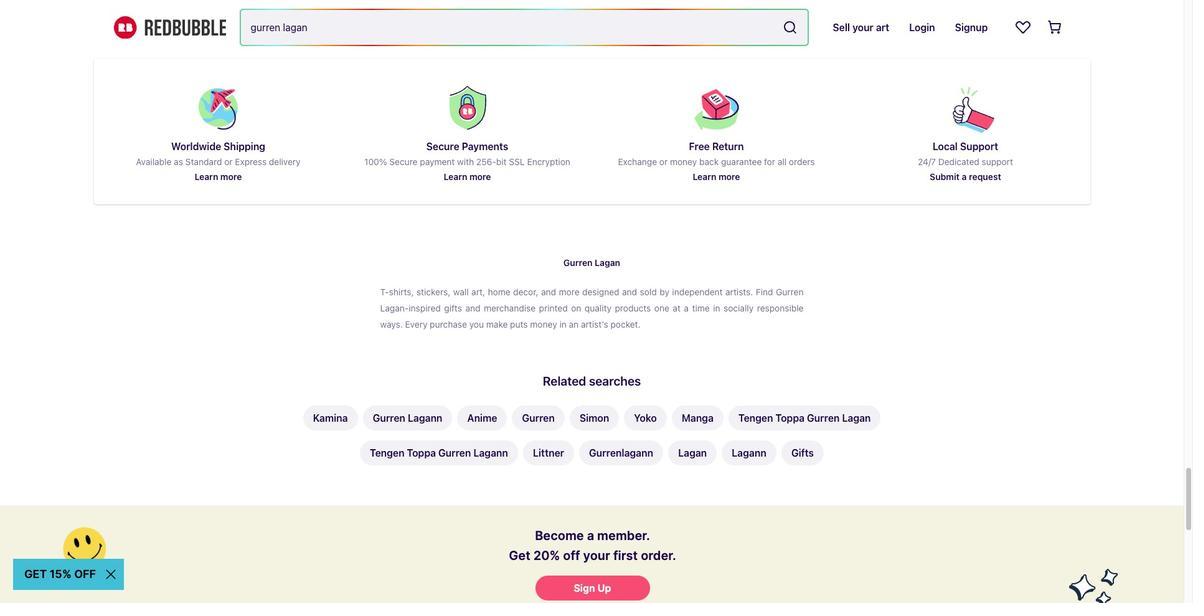 Task type: vqa. For each thing, say whether or not it's contained in the screenshot.
bottom a
yes



Task type: locate. For each thing, give the bounding box(es) containing it.
money inside free return exchange or money back guarantee for all orders learn more
[[670, 156, 697, 167]]

lagan
[[164, 6, 192, 17]]

a down dedicated
[[962, 171, 967, 182]]

24/7
[[918, 156, 936, 167]]

0 vertical spatial in
[[714, 303, 721, 313]]

gurren left lagan
[[564, 257, 593, 268]]

for
[[764, 156, 776, 167]]

shipping
[[224, 141, 265, 152]]

2 learn more link from the left
[[444, 169, 491, 184]]

0 horizontal spatial or
[[224, 156, 233, 167]]

available
[[136, 156, 172, 167]]

2 horizontal spatial learn more link
[[693, 169, 740, 184]]

lagan
[[595, 257, 621, 268]]

artist's
[[581, 319, 609, 329]]

gurren
[[564, 257, 593, 268], [776, 286, 804, 297]]

secure right the 100%
[[390, 156, 418, 167]]

learn more link down with
[[444, 169, 491, 184]]

or right the exchange
[[660, 156, 668, 167]]

or inside free return exchange or money back guarantee for all orders learn more
[[660, 156, 668, 167]]

as
[[174, 156, 183, 167]]

in left an
[[560, 319, 567, 329]]

with
[[457, 156, 474, 167]]

2 learn from the left
[[444, 171, 468, 182]]

gurren up responsible
[[776, 286, 804, 297]]

1 or from the left
[[224, 156, 233, 167]]

secure up the 'payment'
[[427, 141, 460, 152]]

submit
[[930, 171, 960, 182]]

t-
[[380, 286, 389, 297]]

related searches
[[543, 374, 641, 388]]

local support image
[[936, 78, 996, 137]]

puts
[[510, 319, 528, 329]]

0 horizontal spatial secure
[[390, 156, 418, 167]]

more down express
[[221, 171, 242, 182]]

learn down standard at the top left of the page
[[195, 171, 218, 182]]

learn
[[195, 171, 218, 182], [444, 171, 468, 182], [693, 171, 717, 182]]

0 vertical spatial money
[[670, 156, 697, 167]]

exchange
[[618, 156, 657, 167]]

learn down back
[[693, 171, 717, 182]]

0 vertical spatial secure
[[427, 141, 460, 152]]

0 vertical spatial gurren
[[564, 257, 593, 268]]

1 horizontal spatial gurren
[[776, 286, 804, 297]]

redbubble logo image
[[114, 16, 226, 39]]

learn inside free return exchange or money back guarantee for all orders learn more
[[693, 171, 717, 182]]

3 learn from the left
[[693, 171, 717, 182]]

secure payments image
[[438, 78, 497, 137]]

support
[[961, 141, 999, 152]]

learn inside secure payments 100% secure payment with 256-bit ssl encryption learn more
[[444, 171, 468, 182]]

money down printed
[[530, 319, 557, 329]]

1 vertical spatial money
[[530, 319, 557, 329]]

2 or from the left
[[660, 156, 668, 167]]

art,
[[472, 286, 485, 297]]

learn down with
[[444, 171, 468, 182]]

1 horizontal spatial secure
[[427, 141, 460, 152]]

1 horizontal spatial learn
[[444, 171, 468, 182]]

more inside worldwide shipping available as standard or express delivery learn more
[[221, 171, 242, 182]]

and up products
[[622, 286, 637, 297]]

worldwide shipping image
[[188, 78, 248, 138]]

2 horizontal spatial learn
[[693, 171, 717, 182]]

2 horizontal spatial and
[[622, 286, 637, 297]]

learn more link down standard at the top left of the page
[[195, 169, 242, 184]]

1 horizontal spatial learn more link
[[444, 169, 491, 184]]

a
[[962, 171, 967, 182], [684, 303, 689, 313]]

1 horizontal spatial and
[[541, 286, 556, 297]]

standard
[[185, 156, 222, 167]]

express
[[235, 156, 267, 167]]

and
[[541, 286, 556, 297], [622, 286, 637, 297], [466, 303, 481, 313]]

learn more link down back
[[693, 169, 740, 184]]

and up you
[[466, 303, 481, 313]]

1 horizontal spatial a
[[962, 171, 967, 182]]

1 vertical spatial a
[[684, 303, 689, 313]]

1 vertical spatial in
[[560, 319, 567, 329]]

and up printed
[[541, 286, 556, 297]]

secure
[[427, 141, 460, 152], [390, 156, 418, 167]]

1 learn more link from the left
[[195, 169, 242, 184]]

or down shipping on the left of page
[[224, 156, 233, 167]]

home
[[488, 286, 511, 297]]

more down guarantee
[[719, 171, 740, 182]]

learn for secure
[[444, 171, 468, 182]]

0 horizontal spatial in
[[560, 319, 567, 329]]

learn more link
[[195, 169, 242, 184], [444, 169, 491, 184], [693, 169, 740, 184]]

support
[[982, 156, 1014, 167]]

return
[[713, 141, 744, 152]]

ways.
[[380, 319, 403, 329]]

1 horizontal spatial money
[[670, 156, 697, 167]]

money down free
[[670, 156, 697, 167]]

learn more link for payments
[[444, 169, 491, 184]]

in right time
[[714, 303, 721, 313]]

0 vertical spatial a
[[962, 171, 967, 182]]

more down 256-
[[470, 171, 491, 182]]

256-
[[477, 156, 497, 167]]

money
[[670, 156, 697, 167], [530, 319, 557, 329]]

an
[[569, 319, 579, 329]]

0 horizontal spatial a
[[684, 303, 689, 313]]

1 vertical spatial gurren
[[776, 286, 804, 297]]

a right at
[[684, 303, 689, 313]]

a inside local support 24/7 dedicated support submit a request
[[962, 171, 967, 182]]

0 horizontal spatial money
[[530, 319, 557, 329]]

in
[[714, 303, 721, 313], [560, 319, 567, 329]]

worldwide shipping available as standard or express delivery learn more
[[136, 141, 301, 182]]

1 learn from the left
[[195, 171, 218, 182]]

3 learn more link from the left
[[693, 169, 740, 184]]

local support 24/7 dedicated support submit a request
[[918, 141, 1014, 182]]

None field
[[241, 10, 808, 45]]

1 horizontal spatial or
[[660, 156, 668, 167]]

more
[[221, 171, 242, 182], [470, 171, 491, 182], [719, 171, 740, 182], [559, 286, 580, 297]]

money inside t-shirts, stickers, wall art, home decor, and more designed and sold by independent artists. find gurren lagan-inspired gifts and merchandise printed on quality products one at a time in socially responsible ways. every purchase you make puts money in an artist's pocket.
[[530, 319, 557, 329]]

by
[[660, 286, 670, 297]]

shirts,
[[389, 286, 414, 297]]

pocket.
[[611, 319, 641, 329]]

t-shirts, stickers, wall art, home decor, and more designed and sold by independent artists. find gurren lagan-inspired gifts and merchandise printed on quality products one at a time in socially responsible ways. every purchase you make puts money in an artist's pocket.
[[380, 286, 804, 329]]

0 horizontal spatial learn more link
[[195, 169, 242, 184]]

0 horizontal spatial learn
[[195, 171, 218, 182]]

or
[[224, 156, 233, 167], [660, 156, 668, 167]]

more up "on" in the bottom left of the page
[[559, 286, 580, 297]]



Task type: describe. For each thing, give the bounding box(es) containing it.
decor,
[[513, 286, 539, 297]]

artists.
[[726, 286, 753, 297]]

100%
[[365, 156, 387, 167]]

delivery
[[269, 156, 301, 167]]

gurren lagan link
[[558, 251, 627, 274]]

you
[[470, 319, 484, 329]]

learn more link for return
[[693, 169, 740, 184]]

worldwide
[[171, 141, 221, 152]]

free return exchange or money back guarantee for all orders learn more
[[618, 141, 815, 182]]

orders
[[789, 156, 815, 167]]

time
[[693, 303, 710, 313]]

at
[[673, 303, 681, 313]]

all
[[778, 156, 787, 167]]

quality
[[585, 303, 612, 313]]

encryption
[[527, 156, 571, 167]]

0 horizontal spatial gurren
[[564, 257, 593, 268]]

learn for free
[[693, 171, 717, 182]]

make
[[486, 319, 508, 329]]

bit
[[496, 156, 507, 167]]

free
[[689, 141, 710, 152]]

modal overlay box frame element
[[0, 505, 1184, 603]]

gurren lagan
[[564, 257, 621, 268]]

independent
[[673, 286, 723, 297]]

back
[[700, 156, 719, 167]]

one
[[655, 303, 670, 313]]

local
[[933, 141, 958, 152]]

every
[[405, 319, 428, 329]]

designed
[[583, 286, 620, 297]]

1 horizontal spatial in
[[714, 303, 721, 313]]

inspired
[[409, 303, 441, 313]]

gurren lagan link
[[104, 0, 202, 25]]

more inside secure payments 100% secure payment with 256-bit ssl encryption learn more
[[470, 171, 491, 182]]

more inside free return exchange or money back guarantee for all orders learn more
[[719, 171, 740, 182]]

related
[[543, 374, 586, 388]]

printed
[[539, 303, 568, 313]]

free return image
[[687, 78, 747, 137]]

stickers,
[[417, 286, 451, 297]]

Search term search field
[[241, 10, 778, 45]]

learn inside worldwide shipping available as standard or express delivery learn more
[[195, 171, 218, 182]]

gifts
[[444, 303, 462, 313]]

socially
[[724, 303, 754, 313]]

find
[[756, 286, 773, 297]]

products
[[615, 303, 651, 313]]

gurren inside t-shirts, stickers, wall art, home decor, and more designed and sold by independent artists. find gurren lagan-inspired gifts and merchandise printed on quality products one at a time in socially responsible ways. every purchase you make puts money in an artist's pocket.
[[776, 286, 804, 297]]

submit a request link
[[930, 169, 1002, 184]]

ssl
[[509, 156, 525, 167]]

gurren
[[129, 6, 161, 17]]

more inside t-shirts, stickers, wall art, home decor, and more designed and sold by independent artists. find gurren lagan-inspired gifts and merchandise printed on quality products one at a time in socially responsible ways. every purchase you make puts money in an artist's pocket.
[[559, 286, 580, 297]]

responsible
[[757, 303, 804, 313]]

sold
[[640, 286, 657, 297]]

merchandise
[[484, 303, 536, 313]]

payments
[[462, 141, 509, 152]]

a inside t-shirts, stickers, wall art, home decor, and more designed and sold by independent artists. find gurren lagan-inspired gifts and merchandise printed on quality products one at a time in socially responsible ways. every purchase you make puts money in an artist's pocket.
[[684, 303, 689, 313]]

learn more link for shipping
[[195, 169, 242, 184]]

payment
[[420, 156, 455, 167]]

wall
[[453, 286, 469, 297]]

or inside worldwide shipping available as standard or express delivery learn more
[[224, 156, 233, 167]]

guarantee
[[721, 156, 762, 167]]

searches
[[589, 374, 641, 388]]

secure payments 100% secure payment with 256-bit ssl encryption learn more
[[365, 141, 571, 182]]

1 vertical spatial secure
[[390, 156, 418, 167]]

lagan-
[[380, 303, 409, 313]]

gurren lagan
[[129, 6, 192, 17]]

0 horizontal spatial and
[[466, 303, 481, 313]]

on
[[571, 303, 582, 313]]

purchase
[[430, 319, 467, 329]]

request
[[970, 171, 1002, 182]]

dedicated
[[939, 156, 980, 167]]



